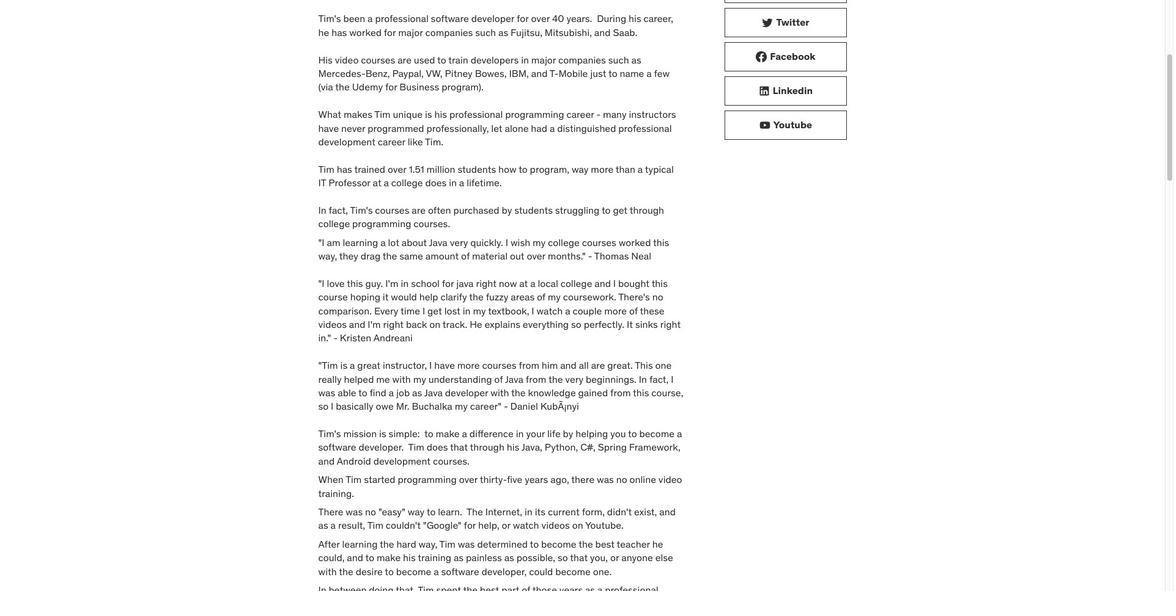 Task type: describe. For each thing, give the bounding box(es) containing it.
when
[[318, 474, 344, 486]]

1 horizontal spatial right
[[476, 278, 497, 290]]

0 vertical spatial career
[[567, 108, 594, 121]]

one.
[[593, 566, 612, 578]]

fujitsu,
[[511, 26, 542, 38]]

a left job
[[389, 387, 394, 399]]

time
[[401, 305, 420, 317]]

developer inside "tim is a great instructor, i have more courses from him and all are great. this one really helped me with my understanding of java from the very beginnings. in fact, i was able to find a job as java developer with the knowledge gained from this course, so i basically owe mr. buchalka my career" - daniel kubã¡nyi
[[445, 387, 488, 399]]

perfectly.
[[584, 319, 624, 331]]

0 horizontal spatial right
[[383, 319, 404, 331]]

in up would
[[401, 278, 409, 290]]

back
[[406, 319, 427, 331]]

1 vertical spatial with
[[491, 387, 509, 399]]

five
[[507, 474, 522, 486]]

job
[[396, 387, 410, 399]]

with inside after learning the hard way, tim was determined to become the best teacher he could, and to make his training as painless as possible, so that you, or anyone else with the desire to become a software developer, could become one.
[[318, 566, 337, 578]]

i right instructor,
[[429, 360, 432, 372]]

a left difference
[[462, 428, 467, 440]]

sinks
[[635, 319, 658, 331]]

is inside "tim is a great instructor, i have more courses from him and all are great. this one really helped me with my understanding of java from the very beginnings. in fact, i was able to find a job as java developer with the knowledge gained from this course, so i basically owe mr. buchalka my career" - daniel kubã¡nyi
[[340, 360, 347, 372]]

my down instructor,
[[413, 373, 426, 386]]

learning inside "i am learning a lot about java very quickly. i wish my college courses worked this way, they drag the same amount of material out over months." - thomas neal
[[343, 236, 378, 249]]

wish
[[511, 236, 530, 249]]

was inside "tim is a great instructor, i have more courses from him and all are great. this one really helped me with my understanding of java from the very beginnings. in fact, i was able to find a job as java developer with the knowledge gained from this course, so i basically owe mr. buchalka my career" - daniel kubã¡nyi
[[318, 387, 335, 399]]

through inside tim's mission is simple:  to make a difference in your life by helping you to become a software developer.  tim does that through his java, python, c#, spring framework, and android development courses.
[[470, 442, 504, 454]]

worked for this
[[619, 236, 651, 249]]

1 vertical spatial become
[[541, 539, 576, 551]]

mercedes-
[[318, 67, 366, 79]]

anyone
[[621, 552, 653, 565]]

fact, inside in fact, tim's courses are often purchased by students struggling to get through college programming courses.
[[329, 204, 348, 216]]

videos inside "i love this guy. i'm in school for java right now at a local college and i bought this course hoping it would help clarify the fuzzy areas of my coursework. there's no comparison. every time i get lost in my textbook, i watch a couple more of these videos and i'm right back on track. he explains everything so perfectly. it sinks right in." - kristen andreani
[[318, 319, 347, 331]]

few
[[654, 67, 670, 79]]

mitsubishi,
[[545, 26, 592, 38]]

learn.
[[438, 506, 462, 519]]

love
[[327, 278, 345, 290]]

0 vertical spatial from
[[519, 360, 539, 372]]

tim inside tim has trained over 1.51 million students how to program, way more than a typical it professor at a college does in a lifetime.
[[318, 163, 334, 175]]

what
[[318, 108, 341, 121]]

fact, inside "tim is a great instructor, i have more courses from him and all are great. this one really helped me with my understanding of java from the very beginnings. in fact, i was able to find a job as java developer with the knowledge gained from this course, so i basically owe mr. buchalka my career" - daniel kubã¡nyi
[[649, 373, 669, 386]]

so inside "tim is a great instructor, i have more courses from him and all are great. this one really helped me with my understanding of java from the very beginnings. in fact, i was able to find a job as java developer with the knowledge gained from this course, so i basically owe mr. buchalka my career" - daniel kubã¡nyi
[[318, 401, 329, 413]]

difference
[[470, 428, 514, 440]]

paypal,
[[392, 67, 424, 79]]

training.
[[318, 488, 354, 500]]

java,
[[521, 442, 542, 454]]

this inside "tim is a great instructor, i have more courses from him and all are great. this one really helped me with my understanding of java from the very beginnings. in fact, i was able to find a job as java developer with the knowledge gained from this course, so i basically owe mr. buchalka my career" - daniel kubã¡nyi
[[633, 387, 649, 399]]

in inside tim's mission is simple:  to make a difference in your life by helping you to become a software developer.  tim does that through his java, python, c#, spring framework, and android development courses.
[[516, 428, 524, 440]]

very inside "tim is a great instructor, i have more courses from him and all are great. this one really helped me with my understanding of java from the very beginnings. in fact, i was able to find a job as java developer with the knowledge gained from this course, so i basically owe mr. buchalka my career" - daniel kubã¡nyi
[[565, 373, 583, 386]]

and inside his video courses are used to train developers in major companies such as mercedes-benz, paypal, vw, pitney bowes, ibm, and t-mobile just to name a few (via the udemy for business program).
[[531, 67, 548, 79]]

the inside his video courses are used to train developers in major companies such as mercedes-benz, paypal, vw, pitney bowes, ibm, and t-mobile just to name a few (via the udemy for business program).
[[335, 81, 350, 93]]

to up vw,
[[437, 54, 446, 66]]

vw,
[[426, 67, 443, 79]]

major inside his video courses are used to train developers in major companies such as mercedes-benz, paypal, vw, pitney bowes, ibm, and t-mobile just to name a few (via the udemy for business program).
[[531, 54, 556, 66]]

had
[[531, 122, 547, 134]]

youtube.
[[585, 520, 624, 532]]

and inside there was no "easy" way to learn.  the internet, in its current form, didn't exist, and as a result, tim couldn't "google" for help, or watch videos on youtube.
[[659, 506, 676, 519]]

and up kristen
[[349, 319, 365, 331]]

tim inside the what makes tim unique is his professional programming career - many instructors have never programmed professionally, let alone had a distinguished professional development career like tim.
[[374, 108, 391, 121]]

1 vertical spatial professional
[[449, 108, 503, 121]]

by inside in fact, tim's courses are often purchased by students struggling to get through college programming courses.
[[502, 204, 512, 216]]

pitney
[[445, 67, 473, 79]]

basically
[[336, 401, 373, 413]]

its
[[535, 506, 546, 519]]

his video courses are used to train developers in major companies such as mercedes-benz, paypal, vw, pitney bowes, ibm, and t-mobile just to name a few (via the udemy for business program).
[[318, 54, 670, 93]]

his inside after learning the hard way, tim was determined to become the best teacher he could, and to make his training as painless as possible, so that you, or anyone else with the desire to become a software developer, could become one.
[[403, 552, 416, 565]]

software inside tim's mission is simple:  to make a difference in your life by helping you to become a software developer.  tim does that through his java, python, c#, spring framework, and android development courses.
[[318, 442, 356, 454]]

a inside after learning the hard way, tim was determined to become the best teacher he could, and to make his training as painless as possible, so that you, or anyone else with the desire to become a software developer, could become one.
[[434, 566, 439, 578]]

as inside after learning the hard way, tim was determined to become the best teacher he could, and to make his training as painless as possible, so that you, or anyone else with the desire to become a software developer, could become one.
[[504, 552, 514, 565]]

way inside tim has trained over 1.51 million students how to program, way more than a typical it professor at a college does in a lifetime.
[[572, 163, 589, 175]]

i left basically
[[331, 401, 334, 413]]

typical
[[645, 163, 674, 175]]

to up the 'possible,'
[[530, 539, 539, 551]]

as inside "tim is a great instructor, i have more courses from him and all are great. this one really helped me with my understanding of java from the very beginnings. in fact, i was able to find a job as java developer with the knowledge gained from this course, so i basically owe mr. buchalka my career" - daniel kubã¡nyi
[[412, 387, 422, 399]]

current
[[548, 506, 580, 519]]

of down 'local'
[[537, 291, 545, 303]]

drag
[[361, 250, 381, 262]]

after learning the hard way, tim was determined to become the best teacher he could, and to make his training as painless as possible, so that you, or anyone else with the desire to become a software developer, could become one.
[[318, 539, 673, 578]]

tim has trained over 1.51 million students how to program, way more than a typical it professor at a college does in a lifetime.
[[318, 163, 674, 189]]

mission
[[343, 428, 377, 440]]

get inside in fact, tim's courses are often purchased by students struggling to get through college programming courses.
[[613, 204, 628, 216]]

facebook
[[770, 50, 816, 63]]

developer inside tim's been a professional software developer for over 40 years.  during his career, he has worked for major companies such as fujitsu, mitsubishi, and saab.
[[471, 12, 514, 25]]

"i for "i am learning a lot about java very quickly. i wish my college courses worked this way, they drag the same amount of material out over months." - thomas neal
[[318, 236, 325, 249]]

there
[[318, 506, 343, 519]]

worked for for
[[349, 26, 382, 38]]

guy.
[[365, 278, 383, 290]]

and inside tim's mission is simple:  to make a difference in your life by helping you to become a software developer.  tim does that through his java, python, c#, spring framework, and android development courses.
[[318, 456, 335, 468]]

2 vertical spatial from
[[610, 387, 631, 399]]

thomas
[[594, 250, 629, 262]]

on inside there was no "easy" way to learn.  the internet, in its current form, didn't exist, and as a result, tim couldn't "google" for help, or watch videos on youtube.
[[572, 520, 583, 532]]

the up knowledge
[[548, 373, 563, 386]]

1 vertical spatial career
[[378, 136, 405, 148]]

he for tim's been a professional software developer for over 40 years.  during his career, he has worked for major companies such as fujitsu, mitsubishi, and saab.
[[318, 26, 329, 38]]

textbook,
[[488, 305, 529, 317]]

used
[[414, 54, 435, 66]]

a up framework,
[[677, 428, 682, 440]]

have inside the what makes tim unique is his professional programming career - many instructors have never programmed professionally, let alone had a distinguished professional development career like tim.
[[318, 122, 339, 134]]

programmed
[[368, 122, 424, 134]]

watch inside "i love this guy. i'm in school for java right now at a local college and i bought this course hoping it would help clarify the fuzzy areas of my coursework. there's no comparison. every time i get lost in my textbook, i watch a couple more of these videos and i'm right back on track. he explains everything so perfectly. it sinks right in." - kristen andreani
[[537, 305, 563, 317]]

in inside in fact, tim's courses are often purchased by students struggling to get through college programming courses.
[[318, 204, 326, 216]]

a left 'local'
[[530, 278, 535, 290]]

courses inside "i am learning a lot about java very quickly. i wish my college courses worked this way, they drag the same amount of material out over months." - thomas neal
[[582, 236, 616, 249]]

was inside there was no "easy" way to learn.  the internet, in its current form, didn't exist, and as a result, tim couldn't "google" for help, or watch videos on youtube.
[[346, 506, 363, 519]]

courses. inside in fact, tim's courses are often purchased by students struggling to get through college programming courses.
[[414, 218, 450, 230]]

0 horizontal spatial i'm
[[368, 319, 381, 331]]

andreani
[[374, 332, 413, 345]]

and inside "tim is a great instructor, i have more courses from him and all are great. this one really helped me with my understanding of java from the very beginnings. in fact, i was able to find a job as java developer with the knowledge gained from this course, so i basically owe mr. buchalka my career" - daniel kubã¡nyi
[[560, 360, 577, 372]]

school
[[411, 278, 440, 290]]

distinguished
[[557, 122, 616, 134]]

"easy"
[[378, 506, 405, 519]]

else
[[655, 552, 673, 565]]

make inside tim's mission is simple:  to make a difference in your life by helping you to become a software developer.  tim does that through his java, python, c#, spring framework, and android development courses.
[[436, 428, 460, 440]]

- inside the what makes tim unique is his professional programming career - many instructors have never programmed professionally, let alone had a distinguished professional development career like tim.
[[596, 108, 601, 121]]

java
[[456, 278, 474, 290]]

mr.
[[396, 401, 409, 413]]

to right you
[[628, 428, 637, 440]]

to become
[[385, 566, 431, 578]]

more inside tim has trained over 1.51 million students how to program, way more than a typical it professor at a college does in a lifetime.
[[591, 163, 614, 175]]

tim's inside in fact, tim's courses are often purchased by students struggling to get through college programming courses.
[[350, 204, 373, 216]]

"i love this guy. i'm in school for java right now at a local college and i bought this course hoping it would help clarify the fuzzy areas of my coursework. there's no comparison. every time i get lost in my textbook, i watch a couple more of these videos and i'm right back on track. he explains everything so perfectly. it sinks right in." - kristen andreani
[[318, 278, 681, 345]]

it
[[383, 291, 389, 303]]

bowes,
[[475, 67, 507, 79]]

so inside after learning the hard way, tim was determined to become the best teacher he could, and to make his training as painless as possible, so that you, or anyone else with the desire to become a software developer, could become one.
[[558, 552, 568, 565]]

as inside there was no "easy" way to learn.  the internet, in its current form, didn't exist, and as a result, tim couldn't "google" for help, or watch videos on youtube.
[[318, 520, 328, 532]]

the up you,
[[579, 539, 593, 551]]

his inside tim's been a professional software developer for over 40 years.  during his career, he has worked for major companies such as fujitsu, mitsubishi, and saab.
[[629, 12, 641, 25]]

courses inside "tim is a great instructor, i have more courses from him and all are great. this one really helped me with my understanding of java from the very beginnings. in fact, i was able to find a job as java developer with the knowledge gained from this course, so i basically owe mr. buchalka my career" - daniel kubã¡nyi
[[482, 360, 517, 372]]

college inside "i am learning a lot about java very quickly. i wish my college courses worked this way, they drag the same amount of material out over months." - thomas neal
[[548, 236, 580, 249]]

in inside "tim is a great instructor, i have more courses from him and all are great. this one really helped me with my understanding of java from the very beginnings. in fact, i was able to find a job as java developer with the knowledge gained from this course, so i basically owe mr. buchalka my career" - daniel kubã¡nyi
[[639, 373, 647, 386]]

make inside after learning the hard way, tim was determined to become the best teacher he could, and to make his training as painless as possible, so that you, or anyone else with the desire to become a software developer, could become one.
[[377, 552, 401, 565]]

watch inside there was no "easy" way to learn.  the internet, in its current form, didn't exist, and as a result, tim couldn't "google" for help, or watch videos on youtube.
[[513, 520, 539, 532]]

small image
[[762, 17, 774, 29]]

started
[[364, 474, 395, 486]]

development inside the what makes tim unique is his professional programming career - many instructors have never programmed professionally, let alone had a distinguished professional development career like tim.
[[318, 136, 375, 148]]

the down could,
[[339, 566, 353, 578]]

is inside tim's mission is simple:  to make a difference in your life by helping you to become a software developer.  tim does that through his java, python, c#, spring framework, and android development courses.
[[379, 428, 386, 440]]

gained
[[578, 387, 608, 399]]

that inside after learning the hard way, tim was determined to become the best teacher he could, and to make his training as painless as possible, so that you, or anyone else with the desire to become a software developer, could become one.
[[570, 552, 588, 565]]

out
[[510, 250, 524, 262]]

a left couple
[[565, 305, 570, 317]]

courses inside in fact, tim's courses are often purchased by students struggling to get through college programming courses.
[[375, 204, 409, 216]]

result,
[[338, 520, 365, 532]]

and up coursework.
[[595, 278, 611, 290]]

students inside in fact, tim's courses are often purchased by students struggling to get through college programming courses.
[[514, 204, 553, 216]]

(via
[[318, 81, 333, 93]]

for inside "i love this guy. i'm in school for java right now at a local college and i bought this course hoping it would help clarify the fuzzy areas of my coursework. there's no comparison. every time i get lost in my textbook, i watch a couple more of these videos and i'm right back on track. he explains everything so perfectly. it sinks right in." - kristen andreani
[[442, 278, 454, 290]]

as inside tim's been a professional software developer for over 40 years.  during his career, he has worked for major companies such as fujitsu, mitsubishi, and saab.
[[498, 26, 508, 38]]

android
[[337, 456, 371, 468]]

him
[[542, 360, 558, 372]]

ibm,
[[509, 67, 529, 79]]

major inside tim's been a professional software developer for over 40 years.  during his career, he has worked for major companies such as fujitsu, mitsubishi, and saab.
[[398, 26, 423, 38]]

every
[[374, 305, 398, 317]]

more inside "tim is a great instructor, i have more courses from him and all are great. this one really helped me with my understanding of java from the very beginnings. in fact, i was able to find a job as java developer with the knowledge gained from this course, so i basically owe mr. buchalka my career" - daniel kubã¡nyi
[[457, 360, 480, 372]]

1 vertical spatial java
[[505, 373, 523, 386]]

able
[[338, 387, 356, 399]]

kristen
[[340, 332, 371, 345]]

the inside "i love this guy. i'm in school for java right now at a local college and i bought this course hoping it would help clarify the fuzzy areas of my coursework. there's no comparison. every time i get lost in my textbook, i watch a couple more of these videos and i'm right back on track. he explains everything so perfectly. it sinks right in." - kristen andreani
[[469, 291, 484, 303]]

they
[[339, 250, 358, 262]]

0 vertical spatial with
[[392, 373, 411, 386]]

he
[[470, 319, 482, 331]]

tim's for been
[[318, 12, 341, 25]]

have inside "tim is a great instructor, i have more courses from him and all are great. this one really helped me with my understanding of java from the very beginnings. in fact, i was able to find a job as java developer with the knowledge gained from this course, so i basically owe mr. buchalka my career" - daniel kubã¡nyi
[[434, 360, 455, 372]]

material
[[472, 250, 508, 262]]

painless
[[466, 552, 502, 565]]

so inside "i love this guy. i'm in school for java right now at a local college and i bought this course hoping it would help clarify the fuzzy areas of my coursework. there's no comparison. every time i get lost in my textbook, i watch a couple more of these videos and i'm right back on track. he explains everything so perfectly. it sinks right in." - kristen andreani
[[571, 319, 581, 331]]

course,
[[651, 387, 683, 399]]

the inside "i am learning a lot about java very quickly. i wish my college courses worked this way, they drag the same amount of material out over months." - thomas neal
[[383, 250, 397, 262]]

help,
[[478, 520, 499, 532]]

there
[[571, 474, 595, 486]]

of inside "tim is a great instructor, i have more courses from him and all are great. this one really helped me with my understanding of java from the very beginnings. in fact, i was able to find a job as java developer with the knowledge gained from this course, so i basically owe mr. buchalka my career" - daniel kubã¡nyi
[[494, 373, 503, 386]]

companies inside tim's been a professional software developer for over 40 years.  during his career, he has worked for major companies such as fujitsu, mitsubishi, and saab.
[[425, 26, 473, 38]]

program).
[[442, 81, 484, 93]]

find
[[370, 387, 386, 399]]

2 vertical spatial java
[[424, 387, 443, 399]]

developer,
[[482, 566, 527, 578]]

my down 'local'
[[548, 291, 561, 303]]

daniel
[[510, 401, 538, 413]]

to right just
[[609, 67, 617, 79]]

benz,
[[366, 67, 390, 79]]

developers
[[471, 54, 519, 66]]

twitter link
[[724, 8, 847, 37]]

for up benz,
[[384, 26, 396, 38]]

for inside his video courses are used to train developers in major companies such as mercedes-benz, paypal, vw, pitney bowes, ibm, and t-mobile just to name a few (via the udemy for business program).
[[385, 81, 397, 93]]

to inside tim has trained over 1.51 million students how to program, way more than a typical it professor at a college does in a lifetime.
[[519, 163, 528, 175]]

to down buchalka
[[424, 428, 433, 440]]

learning inside after learning the hard way, tim was determined to become the best teacher he could, and to make his training as painless as possible, so that you, or anyone else with the desire to become a software developer, could become one.
[[342, 539, 378, 551]]

as inside his video courses are used to train developers in major companies such as mercedes-benz, paypal, vw, pitney bowes, ibm, and t-mobile just to name a few (via the udemy for business program).
[[631, 54, 641, 66]]

i down areas
[[532, 305, 534, 317]]

helping
[[576, 428, 608, 440]]

there was no "easy" way to learn.  the internet, in its current form, didn't exist, and as a result, tim couldn't "google" for help, or watch videos on youtube.
[[318, 506, 676, 532]]

in fact, tim's courses are often purchased by students struggling to get through college programming courses.
[[318, 204, 664, 230]]

small image for youtube
[[759, 119, 771, 131]]

2 horizontal spatial right
[[660, 319, 681, 331]]

these
[[640, 305, 664, 317]]

2 vertical spatial become
[[555, 566, 591, 578]]

in right lost
[[463, 305, 471, 317]]

- inside "i am learning a lot about java very quickly. i wish my college courses worked this way, they drag the same amount of material out over months." - thomas neal
[[588, 250, 592, 262]]



Task type: locate. For each thing, give the bounding box(es) containing it.
didn't
[[607, 506, 632, 519]]

such inside his video courses are used to train developers in major companies such as mercedes-benz, paypal, vw, pitney bowes, ibm, and t-mobile just to name a few (via the udemy for business program).
[[608, 54, 629, 66]]

0 vertical spatial was
[[318, 387, 335, 399]]

no up didn't
[[616, 474, 627, 486]]

twitter
[[776, 16, 809, 28]]

does inside tim's mission is simple:  to make a difference in your life by helping you to become a software developer.  tim does that through his java, python, c#, spring framework, and android development courses.
[[427, 442, 448, 454]]

help
[[419, 291, 438, 303]]

purchased
[[453, 204, 499, 216]]

2 vertical spatial no
[[365, 506, 376, 519]]

tim's
[[318, 12, 341, 25], [350, 204, 373, 216], [318, 428, 341, 440]]

1 vertical spatial i'm
[[368, 319, 381, 331]]

on inside "i love this guy. i'm in school for java right now at a local college and i bought this course hoping it would help clarify the fuzzy areas of my coursework. there's no comparison. every time i get lost in my textbook, i watch a couple more of these videos and i'm right back on track. he explains everything so perfectly. it sinks right in." - kristen andreani
[[430, 319, 440, 331]]

how
[[498, 163, 517, 175]]

to inside there was no "easy" way to learn.  the internet, in its current form, didn't exist, and as a result, tim couldn't "google" for help, or watch videos on youtube.
[[427, 506, 436, 519]]

facebook link
[[724, 42, 847, 72]]

clarify
[[441, 291, 467, 303]]

to inside "tim is a great instructor, i have more courses from him and all are great. this one really helped me with my understanding of java from the very beginnings. in fact, i was able to find a job as java developer with the knowledge gained from this course, so i basically owe mr. buchalka my career" - daniel kubã¡nyi
[[358, 387, 367, 399]]

1 vertical spatial or
[[610, 552, 619, 565]]

professional up used
[[375, 12, 429, 25]]

program,
[[530, 163, 569, 175]]

from down him on the bottom left
[[526, 373, 546, 386]]

i left wish
[[506, 236, 508, 249]]

he inside tim's been a professional software developer for over 40 years.  during his career, he has worked for major companies such as fujitsu, mitsubishi, and saab.
[[318, 26, 329, 38]]

often
[[428, 204, 451, 216]]

linkedin link
[[724, 76, 847, 106]]

1 horizontal spatial very
[[565, 373, 583, 386]]

"i left love
[[318, 278, 325, 290]]

as right job
[[412, 387, 422, 399]]

tim's inside tim's been a professional software developer for over 40 years.  during his career, he has worked for major companies such as fujitsu, mitsubishi, and saab.
[[318, 12, 341, 25]]

at inside "i love this guy. i'm in school for java right now at a local college and i bought this course hoping it would help clarify the fuzzy areas of my coursework. there's no comparison. every time i get lost in my textbook, i watch a couple more of these videos and i'm right back on track. he explains everything so perfectly. it sinks right in." - kristen andreani
[[519, 278, 528, 290]]

of down 'there's'
[[629, 305, 638, 317]]

youtube
[[773, 119, 812, 131]]

or down internet,
[[502, 520, 511, 532]]

1 horizontal spatial no
[[616, 474, 627, 486]]

0 vertical spatial watch
[[537, 305, 563, 317]]

0 vertical spatial "i
[[318, 236, 325, 249]]

0 vertical spatial way,
[[318, 250, 337, 262]]

- left daniel
[[504, 401, 508, 413]]

0 horizontal spatial way,
[[318, 250, 337, 262]]

i up the course,
[[671, 373, 674, 386]]

a inside "i am learning a lot about java very quickly. i wish my college courses worked this way, they drag the same amount of material out over months." - thomas neal
[[380, 236, 386, 249]]

are inside in fact, tim's courses are often purchased by students struggling to get through college programming courses.
[[412, 204, 426, 216]]

way, inside "i am learning a lot about java very quickly. i wish my college courses worked this way, they drag the same amount of material out over months." - thomas neal
[[318, 250, 337, 262]]

1 vertical spatial by
[[563, 428, 573, 440]]

tim.
[[425, 136, 443, 148]]

1 vertical spatial learning
[[342, 539, 378, 551]]

0 horizontal spatial companies
[[425, 26, 473, 38]]

python,
[[545, 442, 578, 454]]

0 vertical spatial tim's
[[318, 12, 341, 25]]

professional inside tim's been a professional software developer for over 40 years.  during his career, he has worked for major companies such as fujitsu, mitsubishi, and saab.
[[375, 12, 429, 25]]

students
[[458, 163, 496, 175], [514, 204, 553, 216]]

developer down understanding
[[445, 387, 488, 399]]

i left "bought"
[[613, 278, 616, 290]]

course
[[318, 291, 348, 303]]

by
[[502, 204, 512, 216], [563, 428, 573, 440]]

a inside the what makes tim unique is his professional programming career - many instructors have never programmed professionally, let alone had a distinguished professional development career like tim.
[[550, 122, 555, 134]]

such inside tim's been a professional software developer for over 40 years.  during his career, he has worked for major companies such as fujitsu, mitsubishi, and saab.
[[475, 26, 496, 38]]

no
[[652, 291, 663, 303], [616, 474, 627, 486], [365, 506, 376, 519]]

now
[[499, 278, 517, 290]]

1 horizontal spatial with
[[392, 373, 411, 386]]

way inside there was no "easy" way to learn.  the internet, in its current form, didn't exist, and as a result, tim couldn't "google" for help, or watch videos on youtube.
[[408, 506, 425, 519]]

0 horizontal spatial are
[[398, 54, 412, 66]]

0 vertical spatial no
[[652, 291, 663, 303]]

he for after learning the hard way, tim was determined to become the best teacher he could, and to make his training as painless as possible, so that you, or anyone else with the desire to become a software developer, could become one.
[[652, 539, 663, 551]]

a right had
[[550, 122, 555, 134]]

tim's left mission
[[318, 428, 341, 440]]

0 vertical spatial or
[[502, 520, 511, 532]]

videos up in." at the bottom left of page
[[318, 319, 347, 331]]

2 "i from the top
[[318, 278, 325, 290]]

so
[[571, 319, 581, 331], [318, 401, 329, 413], [558, 552, 568, 565]]

0 vertical spatial development
[[318, 136, 375, 148]]

1 horizontal spatial have
[[434, 360, 455, 372]]

a down trained
[[384, 177, 389, 189]]

very up the amount
[[450, 236, 468, 249]]

is right "tim on the bottom left of page
[[340, 360, 347, 372]]

0 vertical spatial on
[[430, 319, 440, 331]]

and inside tim's been a professional software developer for over 40 years.  during his career, he has worked for major companies such as fujitsu, mitsubishi, and saab.
[[594, 26, 611, 38]]

2 vertical spatial professional
[[618, 122, 672, 134]]

this inside "i am learning a lot about java very quickly. i wish my college courses worked this way, they drag the same amount of material out over months." - thomas neal
[[653, 236, 669, 249]]

small image inside facebook link
[[755, 51, 768, 63]]

- left 'thomas'
[[588, 250, 592, 262]]

internet,
[[485, 506, 522, 519]]

0 vertical spatial make
[[436, 428, 460, 440]]

0 vertical spatial very
[[450, 236, 468, 249]]

such
[[475, 26, 496, 38], [608, 54, 629, 66]]

form,
[[582, 506, 605, 519]]

spring
[[598, 442, 627, 454]]

1 vertical spatial videos
[[541, 520, 570, 532]]

1 horizontal spatial in
[[639, 373, 647, 386]]

such up developers
[[475, 26, 496, 38]]

1 horizontal spatial or
[[610, 552, 619, 565]]

1 vertical spatial courses.
[[433, 456, 470, 468]]

could,
[[318, 552, 345, 565]]

1 horizontal spatial at
[[519, 278, 528, 290]]

his
[[318, 54, 333, 66]]

with
[[392, 373, 411, 386], [491, 387, 509, 399], [318, 566, 337, 578]]

does down the 'million'
[[425, 177, 447, 189]]

and up when
[[318, 456, 335, 468]]

the
[[335, 81, 350, 93], [383, 250, 397, 262], [469, 291, 484, 303], [548, 373, 563, 386], [511, 387, 526, 399], [380, 539, 394, 551], [579, 539, 593, 551], [339, 566, 353, 578]]

java up buchalka
[[424, 387, 443, 399]]

students up lifetime.
[[458, 163, 496, 175]]

small image inside "youtube" link
[[759, 119, 771, 131]]

2 vertical spatial was
[[346, 506, 363, 519]]

0 vertical spatial programming
[[505, 108, 564, 121]]

exist,
[[634, 506, 657, 519]]

that inside tim's mission is simple:  to make a difference in your life by helping you to become a software developer.  tim does that through his java, python, c#, spring framework, and android development courses.
[[450, 442, 468, 454]]

way, inside after learning the hard way, tim was determined to become the best teacher he could, and to make his training as painless as possible, so that you, or anyone else with the desire to become a software developer, could become one.
[[419, 539, 437, 551]]

through inside in fact, tim's courses are often purchased by students struggling to get through college programming courses.
[[630, 204, 664, 216]]

been
[[343, 12, 365, 25]]

his inside the what makes tim unique is his professional programming career - many instructors have never programmed professionally, let alone had a distinguished professional development career like tim.
[[434, 108, 447, 121]]

for down benz,
[[385, 81, 397, 93]]

by right purchased
[[502, 204, 512, 216]]

make down buchalka
[[436, 428, 460, 440]]

to inside in fact, tim's courses are often purchased by students struggling to get through college programming courses.
[[602, 204, 611, 216]]

become inside tim's mission is simple:  to make a difference in your life by helping you to become a software developer.  tim does that through his java, python, c#, spring framework, and android development courses.
[[639, 428, 675, 440]]

software up train
[[431, 12, 469, 25]]

2 vertical spatial are
[[591, 360, 605, 372]]

tim's inside tim's mission is simple:  to make a difference in your life by helping you to become a software developer.  tim does that through his java, python, c#, spring framework, and android development courses.
[[318, 428, 341, 440]]

"i for "i love this guy. i'm in school for java right now at a local college and i bought this course hoping it would help clarify the fuzzy areas of my coursework. there's no comparison. every time i get lost in my textbook, i watch a couple more of these videos and i'm right back on track. he explains everything so perfectly. it sinks right in." - kristen andreani
[[318, 278, 325, 290]]

0 vertical spatial get
[[613, 204, 628, 216]]

from down beginnings.
[[610, 387, 631, 399]]

1 vertical spatial developer
[[445, 387, 488, 399]]

1 vertical spatial software
[[318, 442, 356, 454]]

fact, down one
[[649, 373, 669, 386]]

0 vertical spatial major
[[398, 26, 423, 38]]

through down difference
[[470, 442, 504, 454]]

1 vertical spatial that
[[570, 552, 588, 565]]

0 vertical spatial more
[[591, 163, 614, 175]]

0 vertical spatial that
[[450, 442, 468, 454]]

2 vertical spatial programming
[[398, 474, 457, 486]]

0 vertical spatial developer
[[471, 12, 514, 25]]

worked down the been
[[349, 26, 382, 38]]

makes
[[344, 108, 372, 121]]

he up else at the bottom
[[652, 539, 663, 551]]

local
[[538, 278, 558, 290]]

major up used
[[398, 26, 423, 38]]

2 vertical spatial more
[[457, 360, 480, 372]]

bought
[[618, 278, 649, 290]]

name
[[620, 67, 644, 79]]

at inside tim has trained over 1.51 million students how to program, way more than a typical it professor at a college does in a lifetime.
[[373, 177, 381, 189]]

0 horizontal spatial he
[[318, 26, 329, 38]]

0 vertical spatial are
[[398, 54, 412, 66]]

so down couple
[[571, 319, 581, 331]]

students up wish
[[514, 204, 553, 216]]

development inside tim's mission is simple:  to make a difference in your life by helping you to become a software developer.  tim does that through his java, python, c#, spring framework, and android development courses.
[[373, 456, 431, 468]]

comparison.
[[318, 305, 372, 317]]

mobile
[[559, 67, 588, 79]]

business
[[400, 81, 439, 93]]

2 horizontal spatial professional
[[618, 122, 672, 134]]

possible,
[[517, 552, 555, 565]]

1 horizontal spatial he
[[652, 539, 663, 551]]

1 horizontal spatial way,
[[419, 539, 437, 551]]

and up desire
[[347, 552, 363, 565]]

1 vertical spatial more
[[604, 305, 627, 317]]

0 horizontal spatial no
[[365, 506, 376, 519]]

buchalka
[[412, 401, 452, 413]]

tim up programmed
[[374, 108, 391, 121]]

right down these
[[660, 319, 681, 331]]

and left all
[[560, 360, 577, 372]]

0 vertical spatial become
[[639, 428, 675, 440]]

1 vertical spatial make
[[377, 552, 401, 565]]

over inside "i am learning a lot about java very quickly. i wish my college courses worked this way, they drag the same amount of material out over months." - thomas neal
[[527, 250, 545, 262]]

40
[[552, 12, 564, 25]]

are left often
[[412, 204, 426, 216]]

0 vertical spatial professional
[[375, 12, 429, 25]]

i'm down every
[[368, 319, 381, 331]]

as
[[498, 26, 508, 38], [631, 54, 641, 66], [412, 387, 422, 399], [318, 520, 328, 532], [504, 552, 514, 565]]

1 horizontal spatial such
[[608, 54, 629, 66]]

small image left linkedin
[[758, 85, 770, 97]]

watch down its
[[513, 520, 539, 532]]

2 vertical spatial so
[[558, 552, 568, 565]]

in inside there was no "easy" way to learn.  the internet, in its current form, didn't exist, and as a result, tim couldn't "google" for help, or watch videos on youtube.
[[525, 506, 533, 519]]

way right the program, at the left of the page
[[572, 163, 589, 175]]

1 vertical spatial very
[[565, 373, 583, 386]]

0 vertical spatial have
[[318, 122, 339, 134]]

everything
[[523, 319, 569, 331]]

worked inside tim's been a professional software developer for over 40 years.  during his career, he has worked for major companies such as fujitsu, mitsubishi, and saab.
[[349, 26, 382, 38]]

udemy
[[352, 81, 383, 93]]

my right wish
[[533, 236, 546, 249]]

1 horizontal spatial tim
[[346, 474, 362, 486]]

students inside tim has trained over 1.51 million students how to program, way more than a typical it professor at a college does in a lifetime.
[[458, 163, 496, 175]]

a left lot
[[380, 236, 386, 249]]

or inside after learning the hard way, tim was determined to become the best teacher he could, and to make his training as painless as possible, so that you, or anyone else with the desire to become a software developer, could become one.
[[610, 552, 619, 565]]

college inside tim has trained over 1.51 million students how to program, way more than a typical it professor at a college does in a lifetime.
[[391, 177, 423, 189]]

the left hard in the bottom of the page
[[380, 539, 394, 551]]

areas
[[511, 291, 535, 303]]

small image for linkedin
[[758, 85, 770, 97]]

more inside "i love this guy. i'm in school for java right now at a local college and i bought this course hoping it would help clarify the fuzzy areas of my coursework. there's no comparison. every time i get lost in my textbook, i watch a couple more of these videos and i'm right back on track. he explains everything so perfectly. it sinks right in." - kristen andreani
[[604, 305, 627, 317]]

track.
[[443, 319, 467, 331]]

1 vertical spatial way,
[[419, 539, 437, 551]]

0 horizontal spatial in
[[318, 204, 326, 216]]

1 horizontal spatial on
[[572, 520, 583, 532]]

0 horizontal spatial or
[[502, 520, 511, 532]]

his up to become
[[403, 552, 416, 565]]

i right the time
[[423, 305, 425, 317]]

determined
[[477, 539, 528, 551]]

1 vertical spatial on
[[572, 520, 583, 532]]

over inside tim has trained over 1.51 million students how to program, way more than a typical it professor at a college does in a lifetime.
[[388, 163, 406, 175]]

2 vertical spatial software
[[441, 566, 479, 578]]

get down the "help"
[[427, 305, 442, 317]]

1 vertical spatial fact,
[[649, 373, 669, 386]]

a down there at left
[[331, 520, 336, 532]]

a inside there was no "easy" way to learn.  the internet, in its current form, didn't exist, and as a result, tim couldn't "google" for help, or watch videos on youtube.
[[331, 520, 336, 532]]

amount
[[425, 250, 459, 262]]

0 horizontal spatial by
[[502, 204, 512, 216]]

alone
[[505, 122, 529, 134]]

the up daniel
[[511, 387, 526, 399]]

to up desire
[[365, 552, 374, 565]]

trained
[[354, 163, 385, 175]]

- left many
[[596, 108, 601, 121]]

in."
[[318, 332, 331, 345]]

professional down instructors on the right top of page
[[618, 122, 672, 134]]

videos inside there was no "easy" way to learn.  the internet, in its current form, didn't exist, and as a result, tim couldn't "google" for help, or watch videos on youtube.
[[541, 520, 570, 532]]

could
[[529, 566, 553, 578]]

- inside "tim is a great instructor, i have more courses from him and all are great. this one really helped me with my understanding of java from the very beginnings. in fact, i was able to find a job as java developer with the knowledge gained from this course, so i basically owe mr. buchalka my career" - daniel kubã¡nyi
[[504, 401, 508, 413]]

over inside the when tim started programming over thirty-five years ago, there was no online video training.
[[459, 474, 478, 486]]

small image
[[755, 51, 768, 63], [758, 85, 770, 97], [759, 119, 771, 131]]

as left fujitsu,
[[498, 26, 508, 38]]

2 horizontal spatial tim
[[374, 108, 391, 121]]

0 vertical spatial at
[[373, 177, 381, 189]]

teacher
[[617, 539, 650, 551]]

his left java,
[[507, 442, 519, 454]]

his inside tim's mission is simple:  to make a difference in your life by helping you to become a software developer.  tim does that through his java, python, c#, spring framework, and android development courses.
[[507, 442, 519, 454]]

0 horizontal spatial through
[[470, 442, 504, 454]]

college
[[391, 177, 423, 189], [318, 218, 350, 230], [548, 236, 580, 249], [561, 278, 592, 290]]

instructors
[[629, 108, 676, 121]]

1 vertical spatial at
[[519, 278, 528, 290]]

this
[[653, 236, 669, 249], [347, 278, 363, 290], [652, 278, 668, 290], [633, 387, 649, 399]]

a right than at the top of page
[[638, 163, 643, 175]]

in inside tim has trained over 1.51 million students how to program, way more than a typical it professor at a college does in a lifetime.
[[449, 177, 457, 189]]

1 horizontal spatial so
[[558, 552, 568, 565]]

- inside "i love this guy. i'm in school for java right now at a local college and i bought this course hoping it would help clarify the fuzzy areas of my coursework. there's no comparison. every time i get lost in my textbook, i watch a couple more of these videos and i'm right back on track. he explains everything so perfectly. it sinks right in." - kristen andreani
[[333, 332, 338, 345]]

more up understanding
[[457, 360, 480, 372]]

my up the he
[[473, 305, 486, 317]]

me
[[376, 373, 390, 386]]

2 vertical spatial with
[[318, 566, 337, 578]]

i inside "i am learning a lot about java very quickly. i wish my college courses worked this way, they drag the same amount of material out over months." - thomas neal
[[506, 236, 508, 249]]

understanding
[[428, 373, 492, 386]]

online video
[[630, 474, 682, 486]]

no inside "i love this guy. i'm in school for java right now at a local college and i bought this course hoping it would help clarify the fuzzy areas of my coursework. there's no comparison. every time i get lost in my textbook, i watch a couple more of these videos and i'm right back on track. he explains everything so perfectly. it sinks right in." - kristen andreani
[[652, 291, 663, 303]]

1 vertical spatial from
[[526, 373, 546, 386]]

i'm up it
[[385, 278, 398, 290]]

same
[[399, 250, 423, 262]]

have down 'what'
[[318, 122, 339, 134]]

a inside tim's been a professional software developer for over 40 years.  during his career, he has worked for major companies such as fujitsu, mitsubishi, and saab.
[[368, 12, 373, 25]]

no inside there was no "easy" way to learn.  the internet, in its current form, didn't exist, and as a result, tim couldn't "google" for help, or watch videos on youtube.
[[365, 506, 376, 519]]

learning
[[343, 236, 378, 249], [342, 539, 378, 551]]

worked inside "i am learning a lot about java very quickly. i wish my college courses worked this way, they drag the same amount of material out over months." - thomas neal
[[619, 236, 651, 249]]

such up name
[[608, 54, 629, 66]]

a left lifetime.
[[459, 177, 464, 189]]

courses. inside tim's mission is simple:  to make a difference in your life by helping you to become a software developer.  tim does that through his java, python, c#, spring framework, and android development courses.
[[433, 456, 470, 468]]

a inside his video courses are used to train developers in major companies such as mercedes-benz, paypal, vw, pitney bowes, ibm, and t-mobile just to name a few (via the udemy for business program).
[[647, 67, 652, 79]]

tim was
[[439, 539, 475, 551]]

0 vertical spatial such
[[475, 26, 496, 38]]

1 vertical spatial through
[[470, 442, 504, 454]]

a up helped
[[350, 360, 355, 372]]

has inside tim's been a professional software developer for over 40 years.  during his career, he has worked for major companies such as fujitsu, mitsubishi, and saab.
[[332, 26, 347, 38]]

java inside "i am learning a lot about java very quickly. i wish my college courses worked this way, they drag the same amount of material out over months." - thomas neal
[[429, 236, 448, 249]]

does inside tim has trained over 1.51 million students how to program, way more than a typical it professor at a college does in a lifetime.
[[425, 177, 447, 189]]

tim down android
[[346, 474, 362, 486]]

small image inside linkedin link
[[758, 85, 770, 97]]

or inside there was no "easy" way to learn.  the internet, in its current form, didn't exist, and as a result, tim couldn't "google" for help, or watch videos on youtube.
[[502, 520, 511, 532]]

tim's down it professor
[[350, 204, 373, 216]]

courses up benz,
[[361, 54, 395, 66]]

to right how at the left
[[519, 163, 528, 175]]

1 vertical spatial he
[[652, 539, 663, 551]]

my inside "i am learning a lot about java very quickly. i wish my college courses worked this way, they drag the same amount of material out over months." - thomas neal
[[533, 236, 546, 249]]

at up areas
[[519, 278, 528, 290]]

become left one. on the bottom right of page
[[555, 566, 591, 578]]

1 horizontal spatial are
[[412, 204, 426, 216]]

0 horizontal spatial major
[[398, 26, 423, 38]]

was inside the when tim started programming over thirty-five years ago, there was no online video training.
[[597, 474, 614, 486]]

2 horizontal spatial are
[[591, 360, 605, 372]]

0 vertical spatial so
[[571, 319, 581, 331]]

get inside "i love this guy. i'm in school for java right now at a local college and i bought this course hoping it would help clarify the fuzzy areas of my coursework. there's no comparison. every time i get lost in my textbook, i watch a couple more of these videos and i'm right back on track. he explains everything so perfectly. it sinks right in." - kristen andreani
[[427, 305, 442, 317]]

major up t-
[[531, 54, 556, 66]]

1 "i from the top
[[318, 236, 325, 249]]

worked up "neal"
[[619, 236, 651, 249]]

let
[[491, 122, 502, 134]]

right up andreani
[[383, 319, 404, 331]]

developer
[[471, 12, 514, 25], [445, 387, 488, 399]]

programming inside the what makes tim unique is his professional programming career - many instructors have never programmed professionally, let alone had a distinguished professional development career like tim.
[[505, 108, 564, 121]]

on
[[430, 319, 440, 331], [572, 520, 583, 532]]

1 vertical spatial students
[[514, 204, 553, 216]]

tim's mission is simple:  to make a difference in your life by helping you to become a software developer.  tim does that through his java, python, c#, spring framework, and android development courses.
[[318, 428, 682, 468]]

1 vertical spatial are
[[412, 204, 426, 216]]

so down really
[[318, 401, 329, 413]]

programming inside in fact, tim's courses are often purchased by students struggling to get through college programming courses.
[[352, 218, 411, 230]]

has
[[332, 26, 347, 38], [337, 163, 352, 175]]

of up 'career"'
[[494, 373, 503, 386]]

my left 'career"'
[[455, 401, 468, 413]]

1 vertical spatial development
[[373, 456, 431, 468]]

for left help,
[[464, 520, 476, 532]]

no inside the when tim started programming over thirty-five years ago, there was no online video training.
[[616, 474, 627, 486]]

college inside "i love this guy. i'm in school for java right now at a local college and i bought this course hoping it would help clarify the fuzzy areas of my coursework. there's no comparison. every time i get lost in my textbook, i watch a couple more of these videos and i'm right back on track. he explains everything so perfectly. it sinks right in." - kristen andreani
[[561, 278, 592, 290]]

has inside tim has trained over 1.51 million students how to program, way more than a typical it professor at a college does in a lifetime.
[[337, 163, 352, 175]]

tim's been a professional software developer for over 40 years.  during his career, he has worked for major companies such as fujitsu, mitsubishi, and saab.
[[318, 12, 673, 38]]

professional
[[375, 12, 429, 25], [449, 108, 503, 121], [618, 122, 672, 134]]

1 horizontal spatial by
[[563, 428, 573, 440]]

am
[[327, 236, 340, 249]]

1 vertical spatial have
[[434, 360, 455, 372]]

months."
[[548, 250, 586, 262]]

over inside tim's been a professional software developer for over 40 years.  during his career, he has worked for major companies such as fujitsu, mitsubishi, and saab.
[[531, 12, 550, 25]]

have up understanding
[[434, 360, 455, 372]]

couple
[[573, 305, 602, 317]]

college down 1.51
[[391, 177, 423, 189]]

for up fujitsu,
[[517, 12, 529, 25]]

1 vertical spatial has
[[337, 163, 352, 175]]

and inside after learning the hard way, tim was determined to become the best teacher he could, and to make his training as painless as possible, so that you, or anyone else with the desire to become a software developer, could become one.
[[347, 552, 363, 565]]

0 horizontal spatial career
[[378, 136, 405, 148]]

you
[[610, 428, 626, 440]]

- right in." at the bottom left of page
[[333, 332, 338, 345]]

would
[[391, 291, 417, 303]]

developer up fujitsu,
[[471, 12, 514, 25]]

was up "result,"
[[346, 506, 363, 519]]

1 horizontal spatial videos
[[541, 520, 570, 532]]

small image for facebook
[[755, 51, 768, 63]]

1 horizontal spatial i'm
[[385, 278, 398, 290]]

train
[[448, 54, 468, 66]]

tim's for mission
[[318, 428, 341, 440]]

1 horizontal spatial way
[[572, 163, 589, 175]]

college up "am"
[[318, 218, 350, 230]]

1 horizontal spatial major
[[531, 54, 556, 66]]

1 horizontal spatial fact,
[[649, 373, 669, 386]]

when tim started programming over thirty-five years ago, there was no online video training.
[[318, 474, 682, 500]]

java up the amount
[[429, 236, 448, 249]]

1 vertical spatial way
[[408, 506, 425, 519]]

courses. down often
[[414, 218, 450, 230]]

-
[[596, 108, 601, 121], [588, 250, 592, 262], [333, 332, 338, 345], [504, 401, 508, 413]]

ago,
[[551, 474, 569, 486]]

of inside "i am learning a lot about java very quickly. i wish my college courses worked this way, they drag the same amount of material out over months." - thomas neal
[[461, 250, 470, 262]]

watch up the everything
[[537, 305, 563, 317]]

0 horizontal spatial was
[[318, 387, 335, 399]]

many
[[603, 108, 627, 121]]

struggling
[[555, 204, 600, 216]]

over left thirty-
[[459, 474, 478, 486]]

0 horizontal spatial with
[[318, 566, 337, 578]]

1 vertical spatial major
[[531, 54, 556, 66]]

training as
[[418, 552, 464, 565]]

over left the 40
[[531, 12, 550, 25]]

that left you,
[[570, 552, 588, 565]]

java
[[429, 236, 448, 249], [505, 373, 523, 386], [424, 387, 443, 399]]

the down mercedes-
[[335, 81, 350, 93]]

desire
[[356, 566, 383, 578]]



Task type: vqa. For each thing, say whether or not it's contained in the screenshot.
Tim's inside In fact, Tim's courses are often purchased by students struggling to get through college programming courses.
yes



